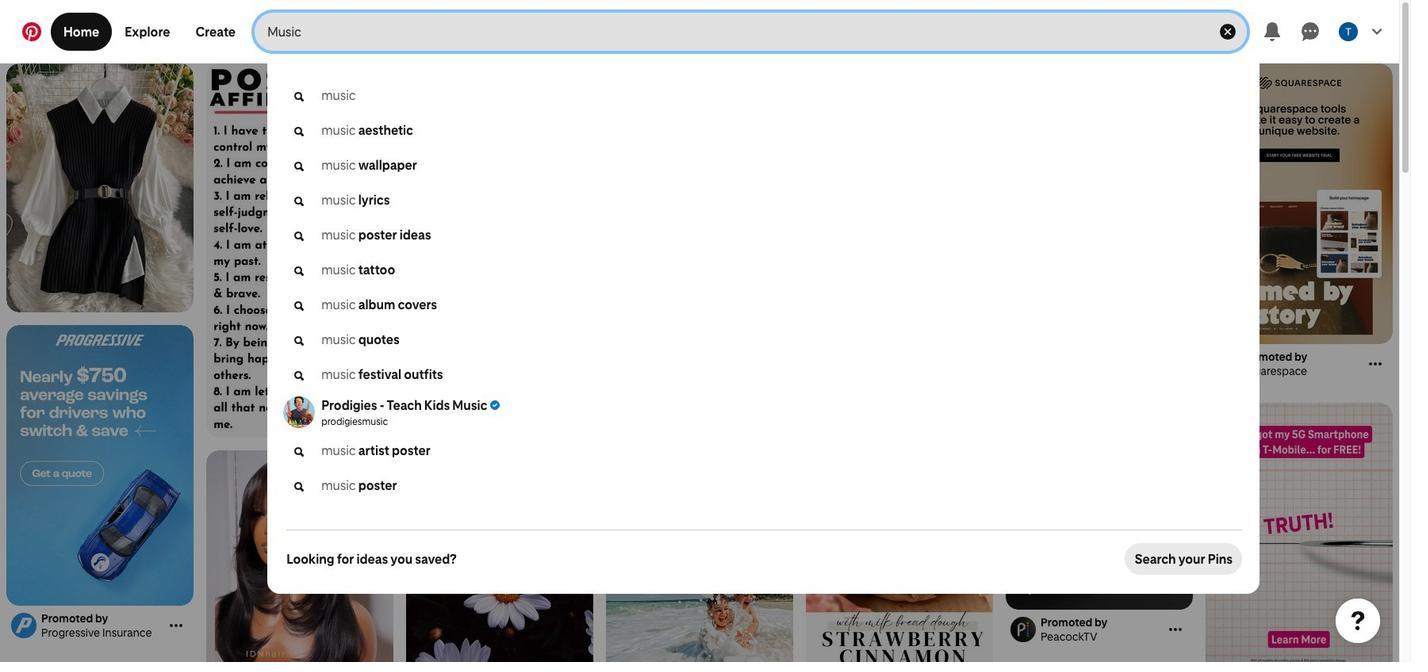 Task type: locate. For each thing, give the bounding box(es) containing it.
pack your bags, you don't want to miss these unbeatable low fares from $89*. image
[[606, 357, 793, 663]]

tara schultz image
[[1339, 22, 1358, 41]]

list
[[0, 63, 1400, 663]]

squarespace tools make it easy to create a beautiful and unique website. image
[[1206, 63, 1393, 344]]

merchant verification badge icon image
[[491, 401, 500, 410]]

specificationssleeve style: lantern sleevesleeve length(cm): fullseason: spring/autumnpattern type: solidorigin: cn(origin)model number: uk900material: polyestermaterial: acrylicfabric type: knitted fabricdecoration: sashescollar: turn-down collarclothing length: longclosure type: pullover image
[[6, 63, 194, 313]]

more guests, more laughs, more fun. enjoy your favorite late night shows anytime on peacock. image
[[1006, 329, 1193, 610]]

this contains: strawberry cinnamon rolls in a baking pan. image
[[806, 455, 993, 663]]

this contains an image of: image
[[406, 356, 593, 663]]

no lie, you can get a phone at t-mobile–totally free. 🙌 image
[[1206, 403, 1393, 663]]



Task type: vqa. For each thing, say whether or not it's contained in the screenshot.
Squarespace tools make it easy to create a beautiful and unique website. image
yes



Task type: describe. For each thing, give the bounding box(es) containing it.
Search text field
[[267, 13, 1200, 51]]

wedding gown rara avis pannacotta | luxx nova image
[[406, 63, 593, 345]]

this contains an image of: switch to progressive and you could put your savings in drive image
[[6, 325, 194, 606]]

this contains an image of: 20 positive affirmations for women + the secret to making affirmations work for you image
[[206, 63, 394, 438]]

this contains an image of: jesse layered straight curtain bang super fine hd glueless lace wig scalp knots image
[[206, 451, 394, 663]]



